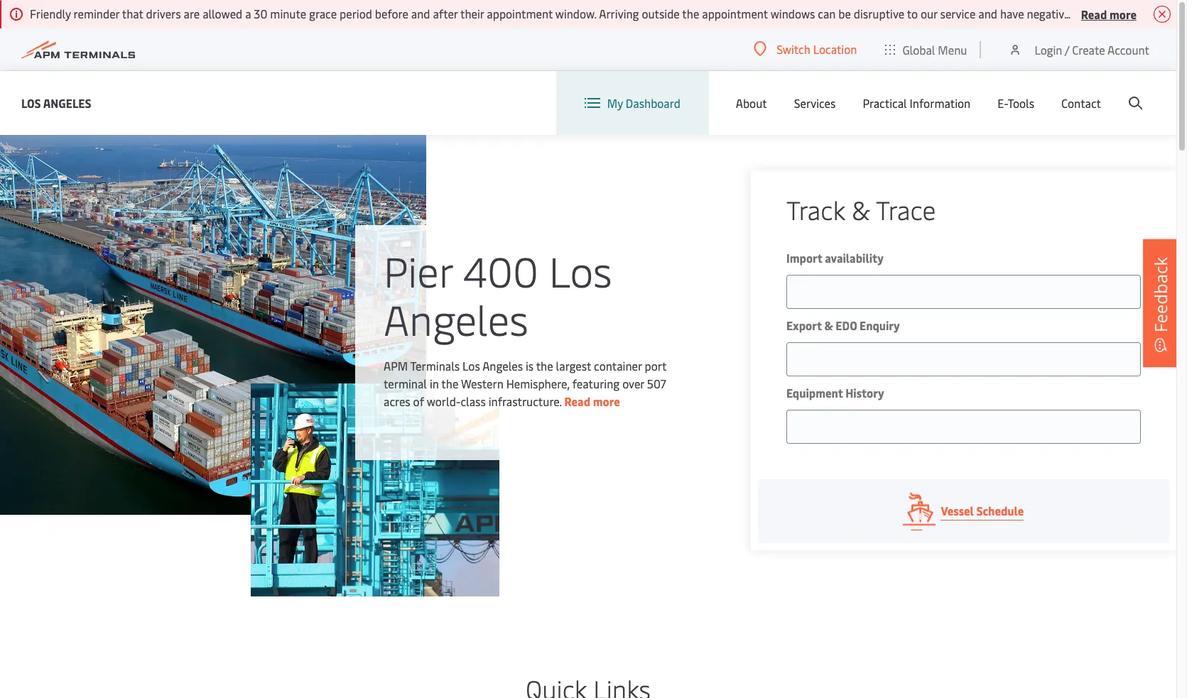Task type: locate. For each thing, give the bounding box(es) containing it.
create
[[1073, 42, 1106, 57]]

practical
[[863, 95, 908, 111]]

0 horizontal spatial more
[[593, 394, 620, 409]]

that
[[122, 6, 143, 21]]

1 vertical spatial read
[[565, 394, 591, 409]]

angeles
[[43, 95, 91, 111], [384, 291, 529, 347], [483, 358, 523, 374]]

2 vertical spatial angeles
[[483, 358, 523, 374]]

over
[[623, 376, 645, 392]]

read more down featuring
[[565, 394, 620, 409]]

and left have
[[979, 6, 998, 21]]

about button
[[736, 71, 767, 135]]

0 vertical spatial more
[[1110, 6, 1137, 22]]

e-
[[998, 95, 1008, 111]]

1 vertical spatial angeles
[[384, 291, 529, 347]]

2 appointment from the left
[[702, 6, 768, 21]]

0 vertical spatial the
[[683, 6, 700, 21]]

1 horizontal spatial los
[[463, 358, 480, 374]]

windows
[[771, 6, 816, 21]]

0 horizontal spatial read more
[[565, 394, 620, 409]]

drivers right on
[[1132, 6, 1167, 21]]

1 vertical spatial los
[[549, 242, 613, 299]]

0 horizontal spatial los
[[21, 95, 41, 111]]

read more up login / create account
[[1082, 6, 1137, 22]]

0 vertical spatial read
[[1082, 6, 1108, 22]]

0 vertical spatial los
[[21, 95, 41, 111]]

2 vertical spatial the
[[442, 376, 459, 392]]

location
[[814, 41, 858, 57]]

1 horizontal spatial more
[[1110, 6, 1137, 22]]

period
[[340, 6, 372, 21]]

export
[[787, 318, 822, 333]]

and left after
[[411, 6, 430, 21]]

&
[[852, 192, 871, 227], [825, 318, 834, 333]]

read left on
[[1082, 6, 1108, 22]]

drivers left are
[[146, 6, 181, 21]]

los inside pier 400 los angeles
[[549, 242, 613, 299]]

more
[[1110, 6, 1137, 22], [593, 394, 620, 409]]

allowed
[[203, 6, 243, 21]]

is
[[526, 358, 534, 374]]

drivers
[[146, 6, 181, 21], [1132, 6, 1167, 21]]

angeles inside pier 400 los angeles
[[384, 291, 529, 347]]

apm terminals los angeles is the largest container port terminal in the western hemisphere, featuring over 507 acres of world-class infrastructure.
[[384, 358, 667, 409]]

1 drivers from the left
[[146, 6, 181, 21]]

0 horizontal spatial appointment
[[487, 6, 553, 21]]

angeles inside apm terminals los angeles is the largest container port terminal in the western hemisphere, featuring over 507 acres of world-class infrastructure.
[[483, 358, 523, 374]]

read inside button
[[1082, 6, 1108, 22]]

grace
[[309, 6, 337, 21]]

read more
[[1082, 6, 1137, 22], [565, 394, 620, 409]]

dashboard
[[626, 95, 681, 111]]

1 vertical spatial more
[[593, 394, 620, 409]]

global menu
[[903, 42, 968, 57]]

the right outside
[[683, 6, 700, 21]]

my dashboard
[[608, 95, 681, 111]]

contact
[[1062, 95, 1102, 111]]

container
[[594, 358, 642, 374]]

1 horizontal spatial and
[[979, 6, 998, 21]]

the right in
[[442, 376, 459, 392]]

read for the read more link
[[565, 394, 591, 409]]

read down featuring
[[565, 394, 591, 409]]

vessel schedule link
[[758, 480, 1170, 544]]

export & edo enquiry
[[787, 318, 900, 333]]

2 horizontal spatial los
[[549, 242, 613, 299]]

1 horizontal spatial appointment
[[702, 6, 768, 21]]

2 horizontal spatial the
[[683, 6, 700, 21]]

1 horizontal spatial read
[[1082, 6, 1108, 22]]

angeles for apm
[[483, 358, 523, 374]]

and
[[411, 6, 430, 21], [979, 6, 998, 21]]

terminals
[[411, 358, 460, 374]]

1 horizontal spatial read more
[[1082, 6, 1137, 22]]

read for the read more button
[[1082, 6, 1108, 22]]

the
[[683, 6, 700, 21], [536, 358, 554, 374], [442, 376, 459, 392]]

who
[[1170, 6, 1188, 21]]

& left trace
[[852, 192, 871, 227]]

to
[[908, 6, 918, 21]]

appointment
[[487, 6, 553, 21], [702, 6, 768, 21]]

friendly reminder that drivers are allowed a 30 minute grace period before and after their appointment window. arriving outside the appointment windows can be disruptive to our service and have negative impacts on drivers who
[[30, 6, 1188, 21]]

switch location
[[777, 41, 858, 57]]

more inside button
[[1110, 6, 1137, 22]]

hemisphere,
[[507, 376, 570, 392]]

1 vertical spatial read more
[[565, 394, 620, 409]]

services button
[[794, 71, 836, 135]]

account
[[1108, 42, 1150, 57]]

0 horizontal spatial and
[[411, 6, 430, 21]]

los for apm terminals los angeles is the largest container port terminal in the western hemisphere, featuring over 507 acres of world-class infrastructure.
[[463, 358, 480, 374]]

los angeles link
[[21, 94, 91, 112]]

availability
[[825, 250, 884, 266]]

0 horizontal spatial read
[[565, 394, 591, 409]]

more down featuring
[[593, 394, 620, 409]]

appointment left windows
[[702, 6, 768, 21]]

after
[[433, 6, 458, 21]]

history
[[846, 385, 885, 401]]

equipment history
[[787, 385, 885, 401]]

trace
[[876, 192, 936, 227]]

terminal
[[384, 376, 427, 392]]

e-tools
[[998, 95, 1035, 111]]

about
[[736, 95, 767, 111]]

vessel schedule
[[941, 503, 1025, 519]]

import availability
[[787, 250, 884, 266]]

login / create account link
[[1009, 28, 1150, 70]]

& left edo
[[825, 318, 834, 333]]

0 vertical spatial angeles
[[43, 95, 91, 111]]

2 and from the left
[[979, 6, 998, 21]]

0 vertical spatial &
[[852, 192, 871, 227]]

read more for the read more link
[[565, 394, 620, 409]]

los angeles pier 400 image
[[0, 135, 426, 515]]

los inside apm terminals los angeles is the largest container port terminal in the western hemisphere, featuring over 507 acres of world-class infrastructure.
[[463, 358, 480, 374]]

reminder
[[74, 6, 120, 21]]

window.
[[556, 6, 597, 21]]

my
[[608, 95, 623, 111]]

appointment right their
[[487, 6, 553, 21]]

equipment
[[787, 385, 843, 401]]

1 vertical spatial &
[[825, 318, 834, 333]]

1 horizontal spatial &
[[852, 192, 871, 227]]

2 vertical spatial los
[[463, 358, 480, 374]]

400
[[463, 242, 539, 299]]

our
[[921, 6, 938, 21]]

0 horizontal spatial &
[[825, 318, 834, 333]]

los
[[21, 95, 41, 111], [549, 242, 613, 299], [463, 358, 480, 374]]

the right is
[[536, 358, 554, 374]]

a
[[245, 6, 251, 21]]

read more link
[[565, 394, 620, 409]]

vessel
[[941, 503, 974, 519]]

friendly
[[30, 6, 71, 21]]

507
[[647, 376, 666, 392]]

0 horizontal spatial drivers
[[146, 6, 181, 21]]

more up account
[[1110, 6, 1137, 22]]

world-
[[427, 394, 461, 409]]

on
[[1117, 6, 1130, 21]]

disruptive
[[854, 6, 905, 21]]

1 horizontal spatial the
[[536, 358, 554, 374]]

close alert image
[[1154, 6, 1171, 23]]

1 horizontal spatial drivers
[[1132, 6, 1167, 21]]

arriving
[[599, 6, 639, 21]]

0 vertical spatial read more
[[1082, 6, 1137, 22]]



Task type: vqa. For each thing, say whether or not it's contained in the screenshot.
IDs
no



Task type: describe. For each thing, give the bounding box(es) containing it.
more for the read more button
[[1110, 6, 1137, 22]]

before
[[375, 6, 409, 21]]

can
[[818, 6, 836, 21]]

negative
[[1028, 6, 1071, 21]]

1 and from the left
[[411, 6, 430, 21]]

feedback
[[1149, 257, 1173, 332]]

apm
[[384, 358, 408, 374]]

e-tools button
[[998, 71, 1035, 135]]

port
[[645, 358, 667, 374]]

more for the read more link
[[593, 394, 620, 409]]

0 horizontal spatial the
[[442, 376, 459, 392]]

largest
[[556, 358, 592, 374]]

service
[[941, 6, 976, 21]]

read more button
[[1082, 5, 1137, 23]]

angeles inside los angeles link
[[43, 95, 91, 111]]

& for edo
[[825, 318, 834, 333]]

be
[[839, 6, 851, 21]]

pier
[[384, 242, 453, 299]]

practical information button
[[863, 71, 971, 135]]

1 appointment from the left
[[487, 6, 553, 21]]

2 drivers from the left
[[1132, 6, 1167, 21]]

switch location button
[[754, 41, 858, 57]]

of
[[413, 394, 424, 409]]

information
[[910, 95, 971, 111]]

western
[[461, 376, 504, 392]]

services
[[794, 95, 836, 111]]

la secondary image
[[251, 384, 500, 597]]

switch
[[777, 41, 811, 57]]

their
[[461, 6, 484, 21]]

in
[[430, 376, 439, 392]]

have
[[1001, 6, 1025, 21]]

are
[[184, 6, 200, 21]]

global
[[903, 42, 936, 57]]

impacts
[[1074, 6, 1114, 21]]

read more for the read more button
[[1082, 6, 1137, 22]]

my dashboard button
[[585, 71, 681, 135]]

track & trace
[[787, 192, 936, 227]]

acres
[[384, 394, 411, 409]]

login / create account
[[1035, 42, 1150, 57]]

contact button
[[1062, 71, 1102, 135]]

pier 400 los angeles
[[384, 242, 613, 347]]

global menu button
[[872, 28, 982, 71]]

feedback button
[[1144, 239, 1179, 367]]

infrastructure.
[[489, 394, 562, 409]]

edo
[[836, 318, 857, 333]]

track
[[787, 192, 846, 227]]

practical information
[[863, 95, 971, 111]]

schedule
[[977, 503, 1025, 519]]

outside
[[642, 6, 680, 21]]

enquiry
[[860, 318, 900, 333]]

class
[[461, 394, 486, 409]]

tools
[[1008, 95, 1035, 111]]

featuring
[[573, 376, 620, 392]]

los for pier 400 los angeles
[[549, 242, 613, 299]]

minute
[[270, 6, 306, 21]]

import
[[787, 250, 823, 266]]

& for trace
[[852, 192, 871, 227]]

angeles for pier
[[384, 291, 529, 347]]

menu
[[939, 42, 968, 57]]

los angeles
[[21, 95, 91, 111]]

login
[[1035, 42, 1063, 57]]

30
[[254, 6, 268, 21]]

/
[[1065, 42, 1070, 57]]

1 vertical spatial the
[[536, 358, 554, 374]]



